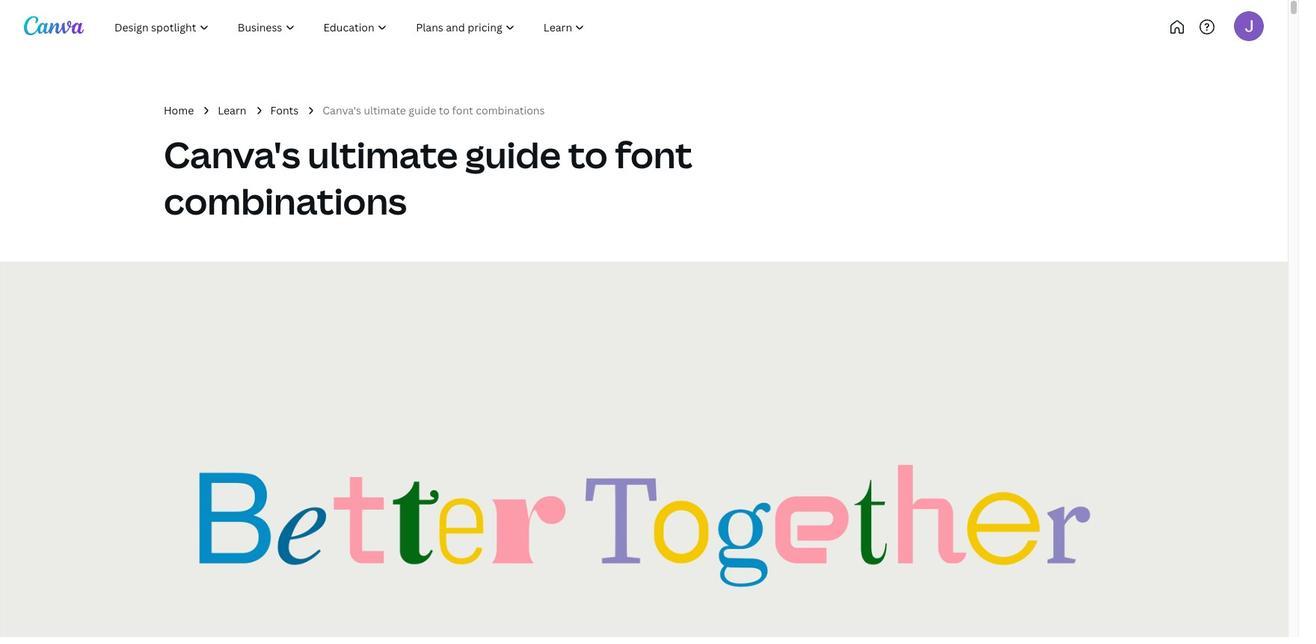 Task type: vqa. For each thing, say whether or not it's contained in the screenshot.
the students associated with learning
no



Task type: describe. For each thing, give the bounding box(es) containing it.
0 vertical spatial ultimate
[[364, 103, 406, 117]]

0 vertical spatial combinations
[[476, 103, 545, 117]]

home
[[164, 103, 194, 117]]

1 horizontal spatial font
[[615, 130, 693, 179]]

canva's ultimate guide to font pairing image
[[0, 262, 1288, 637]]

1 horizontal spatial guide
[[465, 130, 561, 179]]

0 vertical spatial canva's ultimate guide to font combinations
[[323, 103, 545, 117]]



Task type: locate. For each thing, give the bounding box(es) containing it.
0 vertical spatial guide
[[409, 103, 436, 117]]

1 vertical spatial ultimate
[[308, 130, 458, 179]]

0 horizontal spatial combinations
[[164, 177, 407, 225]]

fonts link
[[270, 102, 299, 118]]

canva's ultimate guide to font combinations
[[323, 103, 545, 117], [164, 130, 693, 225]]

1 vertical spatial to
[[568, 130, 608, 179]]

1 horizontal spatial canva's
[[323, 103, 361, 117]]

combinations
[[476, 103, 545, 117], [164, 177, 407, 225]]

1 horizontal spatial to
[[568, 130, 608, 179]]

0 horizontal spatial font
[[452, 103, 473, 117]]

font
[[452, 103, 473, 117], [615, 130, 693, 179]]

1 vertical spatial guide
[[465, 130, 561, 179]]

0 vertical spatial canva's
[[323, 103, 361, 117]]

fonts
[[270, 103, 299, 117]]

learn link
[[218, 102, 246, 118]]

1 vertical spatial font
[[615, 130, 693, 179]]

1 horizontal spatial combinations
[[476, 103, 545, 117]]

guide
[[409, 103, 436, 117], [465, 130, 561, 179]]

1 vertical spatial canva's ultimate guide to font combinations
[[164, 130, 693, 225]]

1 vertical spatial canva's
[[164, 130, 300, 179]]

canva's down learn link
[[164, 130, 300, 179]]

0 horizontal spatial guide
[[409, 103, 436, 117]]

ultimate
[[364, 103, 406, 117], [308, 130, 458, 179]]

learn
[[218, 103, 246, 117]]

0 vertical spatial to
[[439, 103, 450, 117]]

0 horizontal spatial to
[[439, 103, 450, 117]]

canva's right fonts
[[323, 103, 361, 117]]

top level navigation element
[[102, 12, 649, 42]]

home link
[[164, 102, 194, 118]]

1 vertical spatial combinations
[[164, 177, 407, 225]]

canva's
[[323, 103, 361, 117], [164, 130, 300, 179]]

0 horizontal spatial canva's
[[164, 130, 300, 179]]

0 vertical spatial font
[[452, 103, 473, 117]]

to
[[439, 103, 450, 117], [568, 130, 608, 179]]



